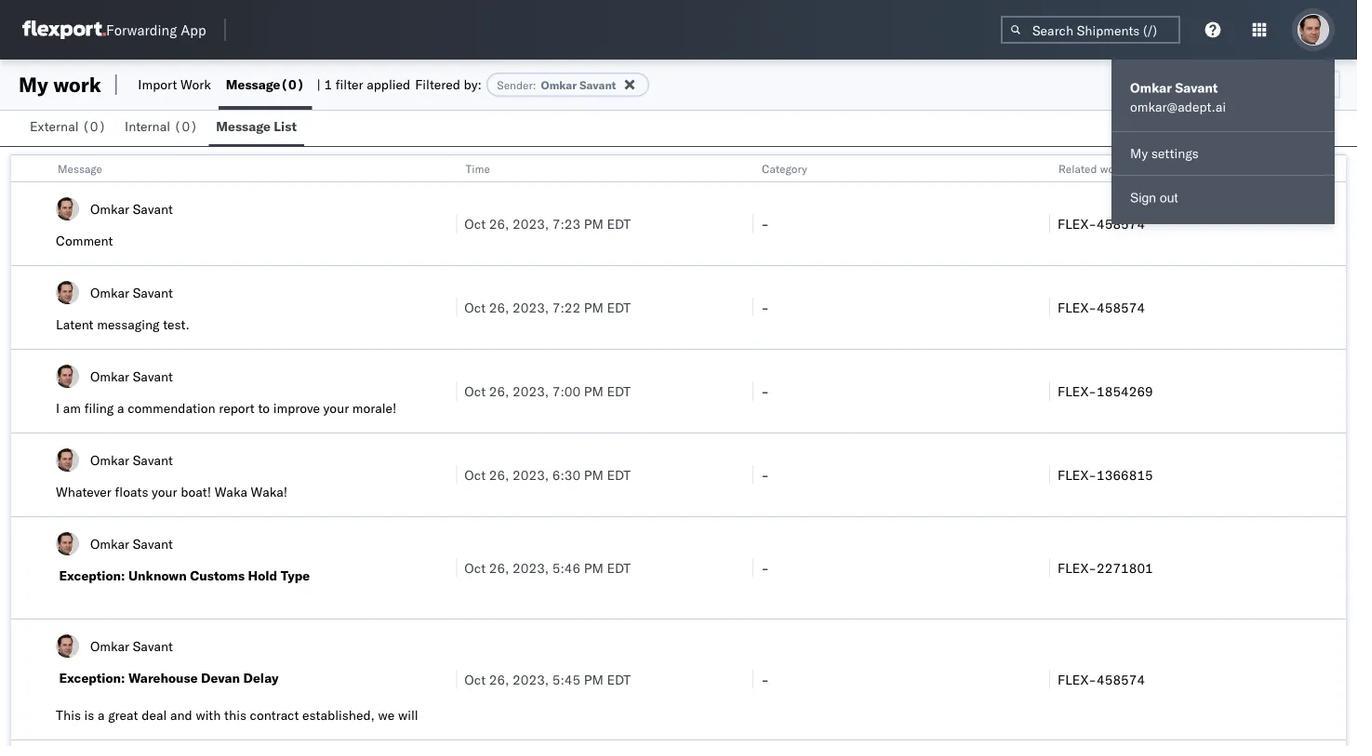 Task type: vqa. For each thing, say whether or not it's contained in the screenshot.
123345564
no



Task type: locate. For each thing, give the bounding box(es) containing it.
(0) right external
[[82, 118, 106, 134]]

exception: left unknown
[[59, 567, 125, 584]]

savant up test. at top left
[[133, 284, 173, 300]]

boat!
[[181, 484, 211, 500]]

exception: up is
[[59, 670, 125, 686]]

4 26, from the top
[[489, 467, 509, 483]]

oct left 5:46
[[464, 560, 486, 576]]

6 edt from the top
[[607, 671, 631, 687]]

0 vertical spatial my
[[19, 72, 48, 97]]

savant down "internal (0)" button
[[133, 200, 173, 217]]

omkar savant up comment
[[90, 200, 173, 217]]

flex- for oct 26, 2023, 6:30 pm edt
[[1058, 467, 1097, 483]]

pm right the "6:30"
[[584, 467, 604, 483]]

6 omkar savant from the top
[[90, 638, 173, 654]]

flex-
[[1058, 215, 1097, 232], [1058, 299, 1097, 315], [1058, 383, 1097, 399], [1058, 467, 1097, 483], [1058, 560, 1097, 576], [1058, 671, 1097, 687]]

(0) right "internal"
[[174, 118, 198, 134]]

1366815
[[1097, 467, 1153, 483]]

my inside my settings link
[[1130, 145, 1148, 161]]

work right related
[[1100, 161, 1125, 175]]

omkar inside "omkar savant omkar@adept.ai"
[[1130, 80, 1172, 96]]

import
[[138, 76, 177, 93]]

forwarding
[[106, 21, 177, 39]]

0 horizontal spatial (0)
[[82, 118, 106, 134]]

morale!
[[352, 400, 397, 416]]

5 - from the top
[[761, 560, 769, 576]]

sign
[[1130, 191, 1156, 205]]

2023, for 7:23
[[513, 215, 549, 232]]

my up external
[[19, 72, 48, 97]]

0 vertical spatial exception:
[[59, 567, 125, 584]]

2 flex- from the top
[[1058, 299, 1097, 315]]

resize handle column header for time
[[730, 155, 753, 746]]

internal
[[125, 118, 170, 134]]

settings
[[1151, 145, 1199, 161]]

edt for oct 26, 2023, 7:23 pm edt
[[607, 215, 631, 232]]

2023, left the 7:00
[[513, 383, 549, 399]]

edt for oct 26, 2023, 7:00 pm edt
[[607, 383, 631, 399]]

1 vertical spatial my
[[1130, 145, 1148, 161]]

create
[[56, 726, 93, 742]]

2023, left 5:45
[[513, 671, 549, 687]]

flex- 458574 for oct 26, 2023, 7:22 pm edt
[[1058, 299, 1145, 315]]

your left morale!
[[323, 400, 349, 416]]

3 pm from the top
[[584, 383, 604, 399]]

omkar up comment
[[90, 200, 129, 217]]

a right filing
[[117, 400, 124, 416]]

2023, left the "6:30"
[[513, 467, 549, 483]]

(0)
[[280, 76, 305, 93], [82, 118, 106, 134], [174, 118, 198, 134]]

2 edt from the top
[[607, 299, 631, 315]]

3 - from the top
[[761, 383, 769, 399]]

1 oct from the top
[[464, 215, 486, 232]]

pm for 7:23
[[584, 215, 604, 232]]

omkar savant for whatever
[[90, 452, 173, 468]]

a right is
[[98, 707, 105, 723]]

applied
[[367, 76, 410, 93]]

omkar savant for i
[[90, 368, 173, 384]]

2 26, from the top
[[489, 299, 509, 315]]

pm
[[584, 215, 604, 232], [584, 299, 604, 315], [584, 383, 604, 399], [584, 467, 604, 483], [584, 560, 604, 576], [584, 671, 604, 687]]

and
[[170, 707, 192, 723]]

3 458574 from the top
[[1097, 671, 1145, 687]]

omkar up the warehouse
[[90, 638, 129, 654]]

omkar savant
[[90, 200, 173, 217], [90, 284, 173, 300], [90, 368, 173, 384], [90, 452, 173, 468], [90, 535, 173, 552], [90, 638, 173, 654]]

- for oct 26, 2023, 7:23 pm edt
[[761, 215, 769, 232]]

flex- for oct 26, 2023, 5:46 pm edt
[[1058, 560, 1097, 576]]

omkar savant up the warehouse
[[90, 638, 173, 654]]

delay
[[243, 670, 279, 686]]

26, left the "6:30"
[[489, 467, 509, 483]]

5 flex- from the top
[[1058, 560, 1097, 576]]

resize handle column header
[[434, 155, 456, 746], [730, 155, 753, 746], [1027, 155, 1049, 746], [1324, 155, 1346, 746]]

2 vertical spatial 458574
[[1097, 671, 1145, 687]]

5 oct from the top
[[464, 560, 486, 576]]

savant up the commendation
[[133, 368, 173, 384]]

work
[[53, 72, 101, 97], [1100, 161, 1125, 175]]

3 edt from the top
[[607, 383, 631, 399]]

4 - from the top
[[761, 467, 769, 483]]

2023, for 5:46
[[513, 560, 549, 576]]

26, for oct 26, 2023, 7:22 pm edt
[[489, 299, 509, 315]]

2 exception: from the top
[[59, 670, 125, 686]]

work for my
[[53, 72, 101, 97]]

this is a great deal and with this contract established, we will create a lucrative partnership.
[[56, 707, 418, 742]]

0 vertical spatial 458574
[[1097, 215, 1145, 232]]

oct left the 7:00
[[464, 383, 486, 399]]

1854269
[[1097, 383, 1153, 399]]

a
[[117, 400, 124, 416], [98, 707, 105, 723], [96, 726, 103, 742]]

2 vertical spatial a
[[96, 726, 103, 742]]

pm right 5:45
[[584, 671, 604, 687]]

your left boat!
[[152, 484, 177, 500]]

i
[[56, 400, 60, 416]]

4 resize handle column header from the left
[[1324, 155, 1346, 746]]

5 edt from the top
[[607, 560, 631, 576]]

oct 26, 2023, 7:00 pm edt
[[464, 383, 631, 399]]

edt right 5:46
[[607, 560, 631, 576]]

flex- 1854269
[[1058, 383, 1153, 399]]

1 horizontal spatial your
[[323, 400, 349, 416]]

0 vertical spatial work
[[53, 72, 101, 97]]

2 flex- 458574 from the top
[[1058, 299, 1145, 315]]

4 edt from the top
[[607, 467, 631, 483]]

5 26, from the top
[[489, 560, 509, 576]]

oct left the "6:30"
[[464, 467, 486, 483]]

6 - from the top
[[761, 671, 769, 687]]

flex- 458574 for oct 26, 2023, 7:23 pm edt
[[1058, 215, 1145, 232]]

1 resize handle column header from the left
[[434, 155, 456, 746]]

flex- for oct 26, 2023, 5:45 pm edt
[[1058, 671, 1097, 687]]

3 2023, from the top
[[513, 383, 549, 399]]

3 oct from the top
[[464, 383, 486, 399]]

6 26, from the top
[[489, 671, 509, 687]]

savant up the warehouse
[[133, 638, 173, 654]]

26, left the 7:00
[[489, 383, 509, 399]]

1 vertical spatial flex- 458574
[[1058, 299, 1145, 315]]

work for related
[[1100, 161, 1125, 175]]

savant for oct 26, 2023, 5:46 pm edt
[[133, 535, 173, 552]]

0 vertical spatial a
[[117, 400, 124, 416]]

time
[[465, 161, 490, 175]]

savant
[[580, 78, 616, 92], [1175, 80, 1218, 96], [133, 200, 173, 217], [133, 284, 173, 300], [133, 368, 173, 384], [133, 452, 173, 468], [133, 535, 173, 552], [133, 638, 173, 654]]

2023, for 5:45
[[513, 671, 549, 687]]

message left list
[[216, 118, 271, 134]]

1 omkar savant from the top
[[90, 200, 173, 217]]

0 horizontal spatial work
[[53, 72, 101, 97]]

1 vertical spatial exception:
[[59, 670, 125, 686]]

1 vertical spatial 458574
[[1097, 299, 1145, 315]]

2271801
[[1097, 560, 1153, 576]]

7:22
[[552, 299, 581, 315]]

pm right 5:46
[[584, 560, 604, 576]]

edt for oct 26, 2023, 5:45 pm edt
[[607, 671, 631, 687]]

3 resize handle column header from the left
[[1027, 155, 1049, 746]]

1 vertical spatial message
[[216, 118, 271, 134]]

1 - from the top
[[761, 215, 769, 232]]

6 2023, from the top
[[513, 671, 549, 687]]

3 flex- from the top
[[1058, 383, 1097, 399]]

my
[[19, 72, 48, 97], [1130, 145, 1148, 161]]

omkar down floats
[[90, 535, 129, 552]]

omkar up filing
[[90, 368, 129, 384]]

message list button
[[209, 110, 304, 146]]

|
[[317, 76, 321, 93]]

0 horizontal spatial your
[[152, 484, 177, 500]]

omkar up omkar@adept.ai
[[1130, 80, 1172, 96]]

1 horizontal spatial (0)
[[174, 118, 198, 134]]

edt
[[607, 215, 631, 232], [607, 299, 631, 315], [607, 383, 631, 399], [607, 467, 631, 483], [607, 560, 631, 576], [607, 671, 631, 687]]

omkar savant up unknown
[[90, 535, 173, 552]]

26, left 5:46
[[489, 560, 509, 576]]

458574 for oct 26, 2023, 7:22 pm edt
[[1097, 299, 1145, 315]]

4 omkar savant from the top
[[90, 452, 173, 468]]

1 vertical spatial your
[[152, 484, 177, 500]]

pm for 5:46
[[584, 560, 604, 576]]

savant for oct 26, 2023, 7:23 pm edt
[[133, 200, 173, 217]]

1 horizontal spatial my
[[1130, 145, 1148, 161]]

edt right 5:45
[[607, 671, 631, 687]]

2023,
[[513, 215, 549, 232], [513, 299, 549, 315], [513, 383, 549, 399], [513, 467, 549, 483], [513, 560, 549, 576], [513, 671, 549, 687]]

edt for oct 26, 2023, 6:30 pm edt
[[607, 467, 631, 483]]

5 pm from the top
[[584, 560, 604, 576]]

omkar savant up filing
[[90, 368, 173, 384]]

message for (0)
[[226, 76, 280, 93]]

savant for oct 26, 2023, 7:00 pm edt
[[133, 368, 173, 384]]

2 pm from the top
[[584, 299, 604, 315]]

omkar savant up floats
[[90, 452, 173, 468]]

savant right :
[[580, 78, 616, 92]]

omkar for oct 26, 2023, 6:30 pm edt
[[90, 452, 129, 468]]

458574 for oct 26, 2023, 5:45 pm edt
[[1097, 671, 1145, 687]]

work up external (0)
[[53, 72, 101, 97]]

message list
[[216, 118, 297, 134]]

2 2023, from the top
[[513, 299, 549, 315]]

2023, left 7:22
[[513, 299, 549, 315]]

6 oct from the top
[[464, 671, 486, 687]]

external
[[30, 118, 79, 134]]

2 vertical spatial flex- 458574
[[1058, 671, 1145, 687]]

savant up unknown
[[133, 535, 173, 552]]

my work
[[19, 72, 101, 97]]

2023, left the 7:23
[[513, 215, 549, 232]]

import work
[[138, 76, 211, 93]]

2 458574 from the top
[[1097, 299, 1145, 315]]

edt right 7:22
[[607, 299, 631, 315]]

savant up omkar@adept.ai
[[1175, 80, 1218, 96]]

1
[[324, 76, 332, 93]]

oct down time
[[464, 215, 486, 232]]

4 2023, from the top
[[513, 467, 549, 483]]

pm right the 7:23
[[584, 215, 604, 232]]

edt right the 7:23
[[607, 215, 631, 232]]

2 omkar savant from the top
[[90, 284, 173, 300]]

my left settings
[[1130, 145, 1148, 161]]

established,
[[302, 707, 375, 723]]

message for list
[[216, 118, 271, 134]]

0 horizontal spatial my
[[19, 72, 48, 97]]

edt right the 7:00
[[607, 383, 631, 399]]

4 oct from the top
[[464, 467, 486, 483]]

pm right 7:22
[[584, 299, 604, 315]]

4 flex- from the top
[[1058, 467, 1097, 483]]

5 2023, from the top
[[513, 560, 549, 576]]

- for oct 26, 2023, 5:46 pm edt
[[761, 560, 769, 576]]

(0) for external (0)
[[82, 118, 106, 134]]

0 vertical spatial message
[[226, 76, 280, 93]]

3 flex- 458574 from the top
[[1058, 671, 1145, 687]]

latent messaging test.
[[56, 316, 190, 333]]

1 458574 from the top
[[1097, 215, 1145, 232]]

this
[[56, 707, 81, 723]]

we
[[378, 707, 395, 723]]

improve
[[273, 400, 320, 416]]

a right the create
[[96, 726, 103, 742]]

458574 for oct 26, 2023, 7:23 pm edt
[[1097, 215, 1145, 232]]

4 pm from the top
[[584, 467, 604, 483]]

pm for 6:30
[[584, 467, 604, 483]]

26, left 7:22
[[489, 299, 509, 315]]

omkar up 'latent messaging test.'
[[90, 284, 129, 300]]

pm right the 7:00
[[584, 383, 604, 399]]

message down external (0) button
[[58, 161, 102, 175]]

3 omkar savant from the top
[[90, 368, 173, 384]]

omkar@adept.ai
[[1130, 99, 1226, 115]]

omkar up floats
[[90, 452, 129, 468]]

oct left 5:45
[[464, 671, 486, 687]]

omkar
[[541, 78, 577, 92], [1130, 80, 1172, 96], [90, 200, 129, 217], [90, 284, 129, 300], [90, 368, 129, 384], [90, 452, 129, 468], [90, 535, 129, 552], [90, 638, 129, 654]]

6 flex- from the top
[[1058, 671, 1097, 687]]

1 horizontal spatial work
[[1100, 161, 1125, 175]]

2 - from the top
[[761, 299, 769, 315]]

1 26, from the top
[[489, 215, 509, 232]]

oct for oct 26, 2023, 5:46 pm edt
[[464, 560, 486, 576]]

omkar savant omkar@adept.ai
[[1130, 80, 1226, 115]]

2023, left 5:46
[[513, 560, 549, 576]]

0 vertical spatial your
[[323, 400, 349, 416]]

exception:
[[59, 567, 125, 584], [59, 670, 125, 686]]

omkar for oct 26, 2023, 5:45 pm edt
[[90, 638, 129, 654]]

1 2023, from the top
[[513, 215, 549, 232]]

omkar savant for comment
[[90, 200, 173, 217]]

5 omkar savant from the top
[[90, 535, 173, 552]]

1 pm from the top
[[584, 215, 604, 232]]

1 exception: from the top
[[59, 567, 125, 584]]

2 oct from the top
[[464, 299, 486, 315]]

6 pm from the top
[[584, 671, 604, 687]]

1 vertical spatial work
[[1100, 161, 1125, 175]]

comment
[[56, 233, 113, 249]]

type
[[281, 567, 310, 584]]

26, left 5:45
[[489, 671, 509, 687]]

1 flex- 458574 from the top
[[1058, 215, 1145, 232]]

1 flex- from the top
[[1058, 215, 1097, 232]]

filing
[[84, 400, 114, 416]]

message inside "message list" button
[[216, 118, 271, 134]]

26,
[[489, 215, 509, 232], [489, 299, 509, 315], [489, 383, 509, 399], [489, 467, 509, 483], [489, 560, 509, 576], [489, 671, 509, 687]]

internal (0) button
[[117, 110, 209, 146]]

2 resize handle column header from the left
[[730, 155, 753, 746]]

savant up whatever floats your boat! waka waka!
[[133, 452, 173, 468]]

oct left 7:22
[[464, 299, 486, 315]]

(0) for internal (0)
[[174, 118, 198, 134]]

(0) left |
[[280, 76, 305, 93]]

2023, for 7:22
[[513, 299, 549, 315]]

edt for oct 26, 2023, 7:22 pm edt
[[607, 299, 631, 315]]

message (0)
[[226, 76, 305, 93]]

26, down time
[[489, 215, 509, 232]]

- for oct 26, 2023, 6:30 pm edt
[[761, 467, 769, 483]]

waka
[[215, 484, 247, 500]]

omkar right :
[[541, 78, 577, 92]]

0 vertical spatial flex- 458574
[[1058, 215, 1145, 232]]

3 26, from the top
[[489, 383, 509, 399]]

edt right the "6:30"
[[607, 467, 631, 483]]

omkar savant up "messaging"
[[90, 284, 173, 300]]

2 horizontal spatial (0)
[[280, 76, 305, 93]]

1 edt from the top
[[607, 215, 631, 232]]

hold
[[248, 567, 277, 584]]

floats
[[115, 484, 148, 500]]

commendation
[[128, 400, 215, 416]]

-
[[761, 215, 769, 232], [761, 299, 769, 315], [761, 383, 769, 399], [761, 467, 769, 483], [761, 560, 769, 576], [761, 671, 769, 687]]

| 1 filter applied filtered by:
[[317, 76, 482, 93]]

message up "message list" on the top of the page
[[226, 76, 280, 93]]



Task type: describe. For each thing, give the bounding box(es) containing it.
savant for oct 26, 2023, 5:45 pm edt
[[133, 638, 173, 654]]

oct for oct 26, 2023, 7:00 pm edt
[[464, 383, 486, 399]]

my for my settings
[[1130, 145, 1148, 161]]

filter
[[336, 76, 363, 93]]

omkar savant for latent
[[90, 284, 173, 300]]

omkar savant for exception:
[[90, 535, 173, 552]]

sign out button
[[1112, 180, 1335, 217]]

savant inside "omkar savant omkar@adept.ai"
[[1175, 80, 1218, 96]]

pm for 5:45
[[584, 671, 604, 687]]

oct 26, 2023, 5:45 pm edt
[[464, 671, 631, 687]]

partnership.
[[161, 726, 233, 742]]

to
[[258, 400, 270, 416]]

whatever
[[56, 484, 111, 500]]

with
[[196, 707, 221, 723]]

external (0) button
[[22, 110, 117, 146]]

internal (0)
[[125, 118, 198, 134]]

- for oct 26, 2023, 7:22 pm edt
[[761, 299, 769, 315]]

oct 26, 2023, 7:23 pm edt
[[464, 215, 631, 232]]

savant for oct 26, 2023, 7:22 pm edt
[[133, 284, 173, 300]]

devan
[[201, 670, 240, 686]]

omkar for oct 26, 2023, 7:23 pm edt
[[90, 200, 129, 217]]

5:45
[[552, 671, 581, 687]]

related work item/shipment
[[1059, 161, 1204, 175]]

customs
[[190, 567, 245, 584]]

related
[[1059, 161, 1097, 175]]

flex- for oct 26, 2023, 7:22 pm edt
[[1058, 299, 1097, 315]]

oct for oct 26, 2023, 5:45 pm edt
[[464, 671, 486, 687]]

oct 26, 2023, 7:22 pm edt
[[464, 299, 631, 315]]

edt for oct 26, 2023, 5:46 pm edt
[[607, 560, 631, 576]]

my settings link
[[1112, 136, 1335, 171]]

2 vertical spatial message
[[58, 161, 102, 175]]

- for oct 26, 2023, 7:00 pm edt
[[761, 383, 769, 399]]

category
[[762, 161, 807, 175]]

:
[[533, 78, 536, 92]]

sender
[[497, 78, 533, 92]]

omkar for oct 26, 2023, 5:46 pm edt
[[90, 535, 129, 552]]

latent
[[56, 316, 94, 333]]

2023, for 7:00
[[513, 383, 549, 399]]

omkar for oct 26, 2023, 7:22 pm edt
[[90, 284, 129, 300]]

whatever floats your boat! waka waka!
[[56, 484, 288, 500]]

flexport. image
[[22, 20, 106, 39]]

contract
[[250, 707, 299, 723]]

oct for oct 26, 2023, 6:30 pm edt
[[464, 467, 486, 483]]

exception: for exception: warehouse devan delay
[[59, 670, 125, 686]]

sender : omkar savant
[[497, 78, 616, 92]]

6:30
[[552, 467, 581, 483]]

sign out
[[1130, 191, 1178, 205]]

pm for 7:22
[[584, 299, 604, 315]]

flex- for oct 26, 2023, 7:23 pm edt
[[1058, 215, 1097, 232]]

i am filing a commendation report to improve your morale!
[[56, 400, 397, 416]]

exception: warehouse devan delay
[[59, 670, 279, 686]]

import work button
[[131, 60, 218, 110]]

my for my work
[[19, 72, 48, 97]]

2023, for 6:30
[[513, 467, 549, 483]]

savant for oct 26, 2023, 6:30 pm edt
[[133, 452, 173, 468]]

filtered
[[415, 76, 460, 93]]

- for oct 26, 2023, 5:45 pm edt
[[761, 671, 769, 687]]

work
[[180, 76, 211, 93]]

report
[[219, 400, 255, 416]]

flex- 458574 for oct 26, 2023, 5:45 pm edt
[[1058, 671, 1145, 687]]

unknown
[[128, 567, 187, 584]]

5:46
[[552, 560, 581, 576]]

exception: for exception: unknown customs hold type
[[59, 567, 125, 584]]

exception: unknown customs hold type
[[59, 567, 310, 584]]

forwarding app link
[[22, 20, 206, 39]]

am
[[63, 400, 81, 416]]

flex- 1366815
[[1058, 467, 1153, 483]]

forwarding app
[[106, 21, 206, 39]]

test.
[[163, 316, 190, 333]]

oct for oct 26, 2023, 7:23 pm edt
[[464, 215, 486, 232]]

will
[[398, 707, 418, 723]]

26, for oct 26, 2023, 5:45 pm edt
[[489, 671, 509, 687]]

resize handle column header for related work item/shipment
[[1324, 155, 1346, 746]]

lucrative
[[107, 726, 157, 742]]

this
[[224, 707, 246, 723]]

resize handle column header for message
[[434, 155, 456, 746]]

omkar for oct 26, 2023, 7:00 pm edt
[[90, 368, 129, 384]]

pm for 7:00
[[584, 383, 604, 399]]

26, for oct 26, 2023, 7:23 pm edt
[[489, 215, 509, 232]]

7:00
[[552, 383, 581, 399]]

26, for oct 26, 2023, 7:00 pm edt
[[489, 383, 509, 399]]

oct 26, 2023, 6:30 pm edt
[[464, 467, 631, 483]]

is
[[84, 707, 94, 723]]

warehouse
[[128, 670, 198, 686]]

oct 26, 2023, 5:46 pm edt
[[464, 560, 631, 576]]

resize handle column header for category
[[1027, 155, 1049, 746]]

flex- for oct 26, 2023, 7:00 pm edt
[[1058, 383, 1097, 399]]

my settings
[[1130, 145, 1199, 161]]

by:
[[464, 76, 482, 93]]

list
[[274, 118, 297, 134]]

item/shipment
[[1128, 161, 1204, 175]]

external (0)
[[30, 118, 106, 134]]

oct for oct 26, 2023, 7:22 pm edt
[[464, 299, 486, 315]]

out
[[1160, 191, 1178, 205]]

(0) for message (0)
[[280, 76, 305, 93]]

Search Shipments (/) text field
[[1001, 16, 1180, 44]]

great
[[108, 707, 138, 723]]

waka!
[[251, 484, 288, 500]]

messaging
[[97, 316, 160, 333]]

26, for oct 26, 2023, 5:46 pm edt
[[489, 560, 509, 576]]

app
[[181, 21, 206, 39]]

flex- 2271801
[[1058, 560, 1153, 576]]

1 vertical spatial a
[[98, 707, 105, 723]]

26, for oct 26, 2023, 6:30 pm edt
[[489, 467, 509, 483]]

7:23
[[552, 215, 581, 232]]



